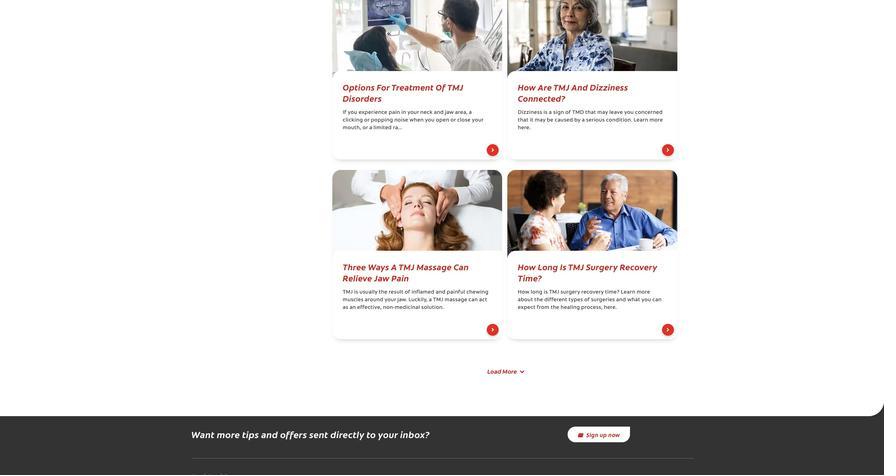 Task type: describe. For each thing, give the bounding box(es) containing it.
sign up now
[[586, 431, 620, 439]]

of inside how long is tmj surgery recovery time? learn more about the different types of surgeries and what you can expect from the healing process, here.
[[584, 298, 590, 303]]

area,
[[455, 110, 468, 115]]

here. inside how long is tmj surgery recovery time? learn more about the different types of surgeries and what you can expect from the healing process, here.
[[604, 305, 617, 311]]

directly
[[330, 428, 364, 441]]

sent
[[309, 428, 328, 441]]

expect
[[518, 305, 536, 311]]

around
[[365, 298, 383, 303]]

0 horizontal spatial may
[[535, 118, 546, 123]]

dizziness inside how are tmj and dizziness connected?
[[590, 81, 628, 93]]

if you experience pain in your neck and jaw area, a clicking or popping noise when you open or close your mouth, or a limited ra...
[[343, 110, 483, 131]]

serious
[[586, 118, 605, 123]]

now
[[608, 431, 620, 439]]

tips
[[242, 428, 259, 441]]

three ways a tmj massage can relieve jaw pain
[[343, 261, 469, 284]]

time?
[[605, 290, 620, 295]]

neck
[[420, 110, 433, 115]]

painful
[[447, 290, 465, 295]]

more
[[503, 367, 517, 376]]

is for ways
[[354, 290, 358, 295]]

mouth,
[[343, 125, 361, 131]]

luckily,
[[409, 298, 428, 303]]

in
[[401, 110, 406, 115]]

treatment
[[391, 81, 434, 93]]

is for are
[[544, 110, 548, 115]]

usually
[[360, 290, 378, 295]]

popping
[[371, 118, 393, 123]]

how for how long is tmj surgery recovery time?
[[518, 261, 536, 273]]

an
[[350, 305, 356, 311]]

learn inside how long is tmj surgery recovery time? learn more about the different types of surgeries and what you can expect from the healing process, here.
[[621, 290, 635, 295]]

sign
[[586, 431, 599, 439]]

leave
[[609, 110, 623, 115]]

load
[[487, 367, 501, 376]]

want more tips and offers sent directly to your inbox?
[[191, 428, 430, 441]]

options
[[343, 81, 375, 93]]

recovery
[[620, 261, 657, 273]]

tmd
[[572, 110, 584, 115]]

and inside tmj is usually the result of inflamed and painful chewing muscles around your jaw. luckily, a tmj massage can act as an effective, non-medicinal solution.
[[436, 290, 446, 295]]

how for how are tmj and dizziness connected?
[[518, 81, 536, 93]]

2 vertical spatial more
[[217, 428, 240, 441]]

more inside dizziness is a sign of tmd that may leave you concerned that it may be caused by a serious condition. learn more here.
[[650, 118, 663, 123]]

surgery
[[586, 261, 618, 273]]

or down "experience"
[[364, 118, 370, 123]]

surgeries
[[591, 298, 615, 303]]

of inside tmj is usually the result of inflamed and painful chewing muscles around your jaw. luckily, a tmj massage can act as an effective, non-medicinal solution.
[[405, 290, 410, 295]]

0 vertical spatial may
[[597, 110, 608, 115]]

non-
[[383, 305, 395, 311]]

from
[[537, 305, 549, 311]]

tmj inside options for treatment of tmj disorders
[[447, 81, 463, 93]]

a right area,
[[469, 110, 472, 115]]

of inside dizziness is a sign of tmd that may leave you concerned that it may be caused by a serious condition. learn more here.
[[565, 110, 571, 115]]

disorders
[[343, 92, 382, 104]]

1 vertical spatial that
[[518, 118, 529, 123]]

and right tips
[[261, 428, 278, 441]]

muscles
[[343, 298, 364, 303]]

chewing
[[467, 290, 489, 295]]

how for how long is tmj surgery recovery time? learn more about the different types of surgeries and what you can expect from the healing process, here.
[[518, 290, 530, 295]]

a up be
[[549, 110, 552, 115]]

jaw
[[445, 110, 454, 115]]

massage
[[445, 298, 467, 303]]

how long is tmj surgery recovery time?
[[518, 261, 657, 284]]

of
[[436, 81, 446, 93]]

the inside tmj is usually the result of inflamed and painful chewing muscles around your jaw. luckily, a tmj massage can act as an effective, non-medicinal solution.
[[379, 290, 388, 295]]

ways
[[368, 261, 389, 273]]

you inside dizziness is a sign of tmd that may leave you concerned that it may be caused by a serious condition. learn more here.
[[624, 110, 634, 115]]

footer containing options for treatment of tmj disorders
[[327, 0, 683, 388]]

you down neck on the left of page
[[425, 118, 435, 123]]

how are tmj and dizziness connected?
[[518, 81, 628, 104]]

up
[[600, 431, 607, 439]]

noise
[[394, 118, 408, 123]]

what
[[627, 298, 640, 303]]

here. inside dizziness is a sign of tmd that may leave you concerned that it may be caused by a serious condition. learn more here.
[[518, 125, 531, 131]]

ra...
[[393, 125, 402, 131]]

experience
[[359, 110, 387, 115]]

rounded corner image
[[869, 401, 884, 417]]

offers
[[280, 428, 307, 441]]

more inside how long is tmj surgery recovery time? learn more about the different types of surgeries and what you can expect from the healing process, here.
[[637, 290, 650, 295]]

a
[[391, 261, 397, 273]]

1 horizontal spatial the
[[534, 298, 543, 303]]

effective,
[[357, 305, 382, 311]]

limited
[[374, 125, 392, 131]]

healing
[[561, 305, 580, 311]]

learn inside dizziness is a sign of tmd that may leave you concerned that it may be caused by a serious condition. learn more here.
[[634, 118, 648, 123]]

time?
[[518, 272, 542, 284]]

massage
[[417, 261, 452, 273]]

how long is tmj surgery recovery time? learn more about the different types of surgeries and what you can expect from the healing process, here.
[[518, 290, 662, 311]]

dizziness inside dizziness is a sign of tmd that may leave you concerned that it may be caused by a serious condition. learn more here.
[[518, 110, 542, 115]]

as
[[343, 305, 348, 311]]

three
[[343, 261, 366, 273]]

by
[[574, 118, 581, 123]]

is
[[560, 261, 567, 273]]

a left limited
[[369, 125, 372, 131]]



Task type: locate. For each thing, give the bounding box(es) containing it.
close
[[457, 118, 471, 123]]

the
[[379, 290, 388, 295], [534, 298, 543, 303], [551, 305, 559, 311]]

that
[[585, 110, 596, 115], [518, 118, 529, 123]]

or down jaw on the right of page
[[451, 118, 456, 123]]

may
[[597, 110, 608, 115], [535, 118, 546, 123]]

jaw
[[374, 272, 390, 284]]

2 vertical spatial of
[[584, 298, 590, 303]]

relieve
[[343, 272, 372, 284]]

be
[[547, 118, 553, 123]]

caused
[[555, 118, 573, 123]]

learn up what
[[621, 290, 635, 295]]

clicking
[[343, 118, 363, 123]]

0 vertical spatial learn
[[634, 118, 648, 123]]

1 vertical spatial dizziness
[[518, 110, 542, 115]]

you
[[348, 110, 357, 115], [624, 110, 634, 115], [425, 118, 435, 123], [642, 298, 651, 303]]

may right the it
[[535, 118, 546, 123]]

a
[[469, 110, 472, 115], [549, 110, 552, 115], [582, 118, 585, 123], [369, 125, 372, 131], [429, 298, 432, 303]]

1 can from the left
[[469, 298, 478, 303]]

2 horizontal spatial of
[[584, 298, 590, 303]]

0 vertical spatial of
[[565, 110, 571, 115]]

can inside tmj is usually the result of inflamed and painful chewing muscles around your jaw. luckily, a tmj massage can act as an effective, non-medicinal solution.
[[469, 298, 478, 303]]

result
[[389, 290, 404, 295]]

jaw.
[[397, 298, 407, 303]]

and
[[434, 110, 444, 115], [436, 290, 446, 295], [616, 298, 626, 303], [261, 428, 278, 441]]

tmj inside 'how long is tmj surgery recovery time?'
[[568, 261, 584, 273]]

more
[[650, 118, 663, 123], [637, 290, 650, 295], [217, 428, 240, 441]]

can for how long is tmj surgery recovery time?
[[653, 298, 662, 303]]

dizziness up the it
[[518, 110, 542, 115]]

tmj up muscles at the left bottom of page
[[343, 290, 353, 295]]

and
[[572, 81, 588, 93]]

tmj inside how are tmj and dizziness connected?
[[554, 81, 570, 93]]

more left tips
[[217, 428, 240, 441]]

1 vertical spatial of
[[405, 290, 410, 295]]

act
[[479, 298, 487, 303]]

how
[[518, 81, 536, 93], [518, 261, 536, 273], [518, 290, 530, 295]]

0 vertical spatial here.
[[518, 125, 531, 131]]

can inside how long is tmj surgery recovery time? learn more about the different types of surgeries and what you can expect from the healing process, here.
[[653, 298, 662, 303]]

tmj is usually the result of inflamed and painful chewing muscles around your jaw. luckily, a tmj massage can act as an effective, non-medicinal solution.
[[343, 290, 489, 311]]

the down long
[[534, 298, 543, 303]]

0 horizontal spatial that
[[518, 118, 529, 123]]

0 vertical spatial dizziness
[[590, 81, 628, 93]]

how left are on the right top
[[518, 81, 536, 93]]

0 vertical spatial the
[[379, 290, 388, 295]]

0 horizontal spatial dizziness
[[518, 110, 542, 115]]

concerned
[[635, 110, 663, 115]]

tmj up the solution.
[[433, 298, 443, 303]]

of
[[565, 110, 571, 115], [405, 290, 410, 295], [584, 298, 590, 303]]

more up what
[[637, 290, 650, 295]]

1 horizontal spatial dizziness
[[590, 81, 628, 93]]

is
[[544, 110, 548, 115], [354, 290, 358, 295], [544, 290, 548, 295]]

more down concerned
[[650, 118, 663, 123]]

tmj right is at the bottom
[[568, 261, 584, 273]]

surgery
[[561, 290, 580, 295]]

when
[[410, 118, 424, 123]]

may up serious
[[597, 110, 608, 115]]

tmj inside three ways a tmj massage can relieve jaw pain
[[399, 261, 415, 273]]

is inside how long is tmj surgery recovery time? learn more about the different types of surgeries and what you can expect from the healing process, here.
[[544, 290, 548, 295]]

how up about
[[518, 290, 530, 295]]

1 horizontal spatial of
[[565, 110, 571, 115]]

is up be
[[544, 110, 548, 115]]

can
[[469, 298, 478, 303], [653, 298, 662, 303]]

of up "process,"
[[584, 298, 590, 303]]

sign up now link
[[568, 427, 630, 443]]

recovery
[[581, 290, 604, 295]]

1 vertical spatial more
[[637, 290, 650, 295]]

0 horizontal spatial can
[[469, 298, 478, 303]]

2 vertical spatial how
[[518, 290, 530, 295]]

you up the condition.
[[624, 110, 634, 115]]

load more
[[487, 367, 517, 376]]

dizziness is a sign of tmd that may leave you concerned that it may be caused by a serious condition. learn more here.
[[518, 110, 663, 131]]

1 horizontal spatial that
[[585, 110, 596, 115]]

tmj
[[447, 81, 463, 93], [554, 81, 570, 93], [399, 261, 415, 273], [568, 261, 584, 273], [343, 290, 353, 295], [549, 290, 559, 295], [433, 298, 443, 303]]

different
[[544, 298, 567, 303]]

tmj right are on the right top
[[554, 81, 570, 93]]

3 how from the top
[[518, 290, 530, 295]]

are
[[538, 81, 552, 93]]

can for three ways a tmj massage can relieve jaw pain
[[469, 298, 478, 303]]

0 horizontal spatial here.
[[518, 125, 531, 131]]

want
[[191, 428, 215, 441]]

0 horizontal spatial of
[[405, 290, 410, 295]]

1 vertical spatial here.
[[604, 305, 617, 311]]

pain
[[389, 110, 400, 115]]

how inside 'how long is tmj surgery recovery time?'
[[518, 261, 536, 273]]

how left long
[[518, 261, 536, 273]]

that up serious
[[585, 110, 596, 115]]

1 vertical spatial learn
[[621, 290, 635, 295]]

or
[[364, 118, 370, 123], [451, 118, 456, 123], [363, 125, 368, 131]]

for
[[377, 81, 390, 93]]

1 vertical spatial may
[[535, 118, 546, 123]]

the up around
[[379, 290, 388, 295]]

connected?
[[518, 92, 565, 104]]

0 horizontal spatial the
[[379, 290, 388, 295]]

0 vertical spatial more
[[650, 118, 663, 123]]

can down chewing
[[469, 298, 478, 303]]

a inside tmj is usually the result of inflamed and painful chewing muscles around your jaw. luckily, a tmj massage can act as an effective, non-medicinal solution.
[[429, 298, 432, 303]]

it
[[530, 118, 534, 123]]

how inside how long is tmj surgery recovery time? learn more about the different types of surgeries and what you can expect from the healing process, here.
[[518, 290, 530, 295]]

open
[[436, 118, 449, 123]]

1 horizontal spatial here.
[[604, 305, 617, 311]]

learn down concerned
[[634, 118, 648, 123]]

tmj right "a"
[[399, 261, 415, 273]]

your right close
[[472, 118, 483, 123]]

tmj inside how long is tmj surgery recovery time? learn more about the different types of surgeries and what you can expect from the healing process, here.
[[549, 290, 559, 295]]

your inside tmj is usually the result of inflamed and painful chewing muscles around your jaw. luckily, a tmj massage can act as an effective, non-medicinal solution.
[[385, 298, 396, 303]]

is inside tmj is usually the result of inflamed and painful chewing muscles around your jaw. luckily, a tmj massage can act as an effective, non-medicinal solution.
[[354, 290, 358, 295]]

your
[[408, 110, 419, 115], [472, 118, 483, 123], [385, 298, 396, 303], [378, 428, 398, 441]]

options for treatment of tmj disorders
[[343, 81, 463, 104]]

2 vertical spatial the
[[551, 305, 559, 311]]

1 how from the top
[[518, 81, 536, 93]]

or right mouth,
[[363, 125, 368, 131]]

0 vertical spatial how
[[518, 81, 536, 93]]

to
[[367, 428, 376, 441]]

here. down surgeries
[[604, 305, 617, 311]]

of up jaw.
[[405, 290, 410, 295]]

2 can from the left
[[653, 298, 662, 303]]

condition.
[[606, 118, 632, 123]]

a up the solution.
[[429, 298, 432, 303]]

inbox?
[[400, 428, 430, 441]]

your right to at the left bottom of the page
[[378, 428, 398, 441]]

is up muscles at the left bottom of page
[[354, 290, 358, 295]]

long
[[531, 290, 543, 295]]

footer
[[327, 0, 683, 388]]

medicinal
[[395, 305, 420, 311]]

a right by
[[582, 118, 585, 123]]

can
[[454, 261, 469, 273]]

load more button
[[479, 364, 531, 379]]

0 vertical spatial that
[[585, 110, 596, 115]]

you right what
[[642, 298, 651, 303]]

how inside how are tmj and dizziness connected?
[[518, 81, 536, 93]]

tmj right of
[[447, 81, 463, 93]]

you inside how long is tmj surgery recovery time? learn more about the different types of surgeries and what you can expect from the healing process, here.
[[642, 298, 651, 303]]

process,
[[581, 305, 603, 311]]

and inside if you experience pain in your neck and jaw area, a clicking or popping noise when you open or close your mouth, or a limited ra...
[[434, 110, 444, 115]]

about
[[518, 298, 533, 303]]

your up the when at the left of the page
[[408, 110, 419, 115]]

if
[[343, 110, 346, 115]]

is right long
[[544, 290, 548, 295]]

you up clicking
[[348, 110, 357, 115]]

1 vertical spatial the
[[534, 298, 543, 303]]

dizziness up 'leave' at the right of the page
[[590, 81, 628, 93]]

1 horizontal spatial may
[[597, 110, 608, 115]]

types
[[569, 298, 583, 303]]

and up "open"
[[434, 110, 444, 115]]

sign
[[553, 110, 564, 115]]

and down time?
[[616, 298, 626, 303]]

2 how from the top
[[518, 261, 536, 273]]

long
[[538, 261, 558, 273]]

2 horizontal spatial the
[[551, 305, 559, 311]]

and inside how long is tmj surgery recovery time? learn more about the different types of surgeries and what you can expect from the healing process, here.
[[616, 298, 626, 303]]

tmj up different
[[549, 290, 559, 295]]

1 horizontal spatial can
[[653, 298, 662, 303]]

and left the painful
[[436, 290, 446, 295]]

here.
[[518, 125, 531, 131], [604, 305, 617, 311]]

here. down the it
[[518, 125, 531, 131]]

solution.
[[421, 305, 444, 311]]

that left the it
[[518, 118, 529, 123]]

your up non-
[[385, 298, 396, 303]]

can right what
[[653, 298, 662, 303]]

learn
[[634, 118, 648, 123], [621, 290, 635, 295]]

of up 'caused'
[[565, 110, 571, 115]]

inflamed
[[412, 290, 434, 295]]

pain
[[391, 272, 409, 284]]

is inside dizziness is a sign of tmd that may leave you concerned that it may be caused by a serious condition. learn more here.
[[544, 110, 548, 115]]

the down different
[[551, 305, 559, 311]]

1 vertical spatial how
[[518, 261, 536, 273]]



Task type: vqa. For each thing, say whether or not it's contained in the screenshot.
The We
no



